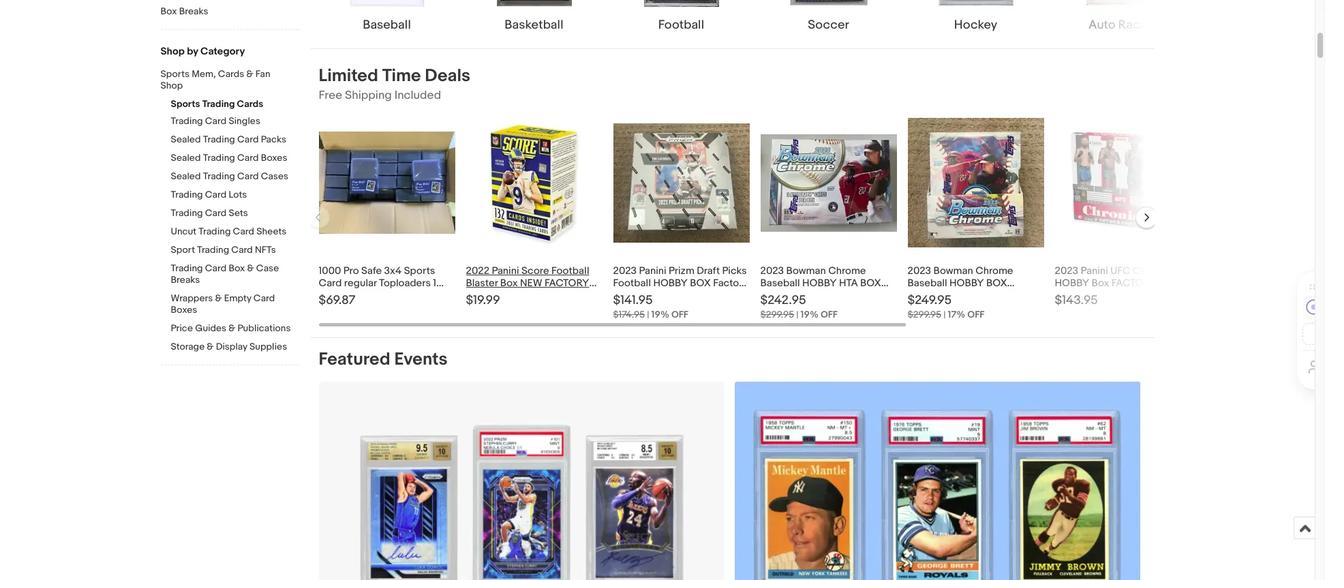 Task type: vqa. For each thing, say whether or not it's contained in the screenshot.
Box within the Sports Mem, Cards & Fan Shop Sports Trading Cards Trading Card Singles Sealed Trading Card Packs Sealed Trading Card Boxes Sealed Trading Card Cases Trading Card Lots Trading Card Sets Uncut Trading Card Sheets Sport Trading Card NFTs Trading Card Box & Case Breaks Wrappers & Empty Card Boxes Price Guides & Publications Storage & Display Supplies
yes



Task type: describe. For each thing, give the bounding box(es) containing it.
soccer link
[[760, 0, 897, 34]]

$299.95 for $249.95
[[908, 309, 941, 321]]

trading card lots link
[[171, 189, 300, 202]]

chronicles
[[1133, 265, 1183, 278]]

6
[[1094, 289, 1100, 302]]

chrome for $249.95
[[976, 265, 1013, 278]]

$69.87 link
[[319, 115, 455, 323]]

17%
[[948, 309, 965, 321]]

sheets
[[256, 226, 287, 237]]

1 vertical spatial cards
[[237, 98, 263, 110]]

2023 bowman chrome baseball hobby hta box factory sealed 3 autos
[[760, 265, 881, 302]]

singles
[[229, 115, 260, 127]]

1 shop from the top
[[161, 45, 185, 58]]

price
[[171, 322, 193, 334]]

box inside '2023 panini ufc chronicles hobby box factory sealed 6 packs 2 autos'
[[1092, 277, 1109, 290]]

& down guides
[[207, 341, 214, 352]]

by
[[187, 45, 198, 58]]

auto racing image
[[1068, 0, 1178, 8]]

case
[[256, 262, 279, 274]]

featured events
[[319, 349, 448, 370]]

baseball image
[[332, 0, 441, 8]]

sports mem, cards & fan shop sports trading cards trading card singles sealed trading card packs sealed trading card boxes sealed trading card cases trading card lots trading card sets uncut trading card sheets sport trading card nfts trading card box & case breaks wrappers & empty card boxes price guides & publications storage & display supplies
[[161, 68, 291, 352]]

lots
[[229, 189, 247, 200]]

box inside 2023 bowman chrome baseball hobby hta box factory sealed 3 autos
[[860, 277, 881, 290]]

shop inside sports mem, cards & fan shop sports trading cards trading card singles sealed trading card packs sealed trading card boxes sealed trading card cases trading card lots trading card sets uncut trading card sheets sport trading card nfts trading card box & case breaks wrappers & empty card boxes price guides & publications storage & display supplies
[[161, 80, 183, 91]]

sealed down sealed trading card packs link
[[171, 152, 201, 164]]

2022 panini score football blaster box new factory sealed
[[466, 265, 589, 302]]

prizm
[[669, 265, 695, 278]]

packs inside sports mem, cards & fan shop sports trading cards trading card singles sealed trading card packs sealed trading card boxes sealed trading card cases trading card lots trading card sets uncut trading card sheets sport trading card nfts trading card box & case breaks wrappers & empty card boxes price guides & publications storage & display supplies
[[261, 134, 286, 145]]

picks
[[722, 265, 747, 278]]

1000 pro safe 3x4 sports card regular toploaders 1 case 34082-d new top loaders image
[[319, 132, 455, 234]]

2023 panini ufc chronicles hobby box factory sealed 6 packs 2 autos image
[[1055, 115, 1191, 251]]

autos inside 2023 bowman chrome baseball hobby hta box factory sealed 3 autos
[[840, 289, 867, 302]]

football link
[[613, 0, 749, 34]]

card down sets
[[233, 226, 254, 237]]

baseball for $249.95
[[908, 277, 947, 290]]

chrome for $242.95
[[828, 265, 866, 278]]

baseball link
[[319, 0, 455, 34]]

breaks inside sports mem, cards & fan shop sports trading cards trading card singles sealed trading card packs sealed trading card boxes sealed trading card cases trading card lots trading card sets uncut trading card sheets sport trading card nfts trading card box & case breaks wrappers & empty card boxes price guides & publications storage & display supplies
[[171, 274, 200, 286]]

card down 'singles'
[[237, 134, 259, 145]]

box inside 2023 panini prizm draft picks football hobby box factory sealed 4 autos
[[690, 277, 711, 290]]

football inside 2022 panini score football blaster box new factory sealed
[[551, 265, 589, 278]]

card down the 'sport trading card nfts' link
[[205, 262, 227, 274]]

sealed down trading card singles link
[[171, 134, 201, 145]]

box breaks
[[161, 5, 208, 17]]

$174.95
[[613, 309, 645, 321]]

sealed inside 2022 panini score football blaster box new factory sealed
[[466, 289, 502, 302]]

$141.95
[[613, 293, 653, 308]]

sealed trading card cases link
[[171, 170, 300, 183]]

wrappers & empty card boxes link
[[171, 292, 300, 317]]

| for $242.95
[[796, 309, 799, 321]]

card up lots
[[237, 170, 259, 182]]

sealed trading card packs link
[[171, 134, 300, 147]]

2023 for $249.95
[[908, 265, 931, 278]]

auto racing
[[1089, 18, 1157, 33]]

2 inside '2023 panini ufc chronicles hobby box factory sealed 6 packs 2 autos'
[[1132, 289, 1137, 302]]

draft
[[697, 265, 720, 278]]

uncut
[[171, 226, 196, 237]]

2023 for $141.95
[[613, 265, 637, 278]]

racing
[[1118, 18, 1157, 33]]

deals
[[425, 66, 470, 87]]

$249.95
[[908, 293, 952, 308]]

2 horizontal spatial football
[[658, 18, 704, 33]]

fan
[[255, 68, 270, 80]]

events
[[394, 349, 448, 370]]

hockey image
[[921, 0, 1030, 8]]

$19.99
[[466, 293, 500, 308]]

2023 panini prizm draft picks football hobby box factory sealed 4 autos
[[613, 265, 748, 302]]

card left lots
[[205, 189, 227, 200]]

0 vertical spatial boxes
[[261, 152, 287, 164]]

limited time deals free shipping included
[[319, 66, 470, 102]]

sealed inside '2023 bowman chrome baseball hobby box factory sealed 2 autos'
[[945, 289, 977, 302]]

2023 bowman chrome baseball hobby hta box factory sealed 3 autos image
[[760, 134, 897, 232]]

trading card sets link
[[171, 207, 300, 220]]

card right 'empty'
[[253, 292, 275, 304]]

football inside 2023 panini prizm draft picks football hobby box factory sealed 4 autos
[[613, 277, 651, 290]]

autos inside '2023 bowman chrome baseball hobby box factory sealed 2 autos'
[[987, 289, 1015, 302]]

off for $141.95
[[671, 309, 688, 321]]

sport
[[171, 244, 195, 256]]

free
[[319, 89, 342, 102]]

mem,
[[192, 68, 216, 80]]

3
[[832, 289, 838, 302]]

off for $249.95
[[967, 309, 984, 321]]

box inside '2023 bowman chrome baseball hobby box factory sealed 2 autos'
[[986, 277, 1007, 290]]

auto racing link
[[1055, 0, 1191, 34]]

price guides & publications link
[[171, 322, 300, 335]]

included
[[394, 89, 441, 102]]

$174.95 text field
[[613, 309, 645, 321]]

panini for $19.99
[[492, 265, 519, 278]]

off for $242.95
[[821, 309, 838, 321]]

sealed inside 2023 panini prizm draft picks football hobby box factory sealed 4 autos
[[613, 289, 646, 302]]

& left fan
[[246, 68, 253, 80]]

wrappers
[[171, 292, 213, 304]]

4
[[648, 289, 654, 302]]

guides
[[195, 322, 226, 334]]

breaks inside 'box breaks' 'link'
[[179, 5, 208, 17]]

factory inside 2023 bowman chrome baseball hobby hta box factory sealed 3 autos
[[760, 289, 795, 302]]

sealed inside 2023 bowman chrome baseball hobby hta box factory sealed 3 autos
[[797, 289, 830, 302]]

nfts
[[255, 244, 276, 256]]

2023 panini prizm draft picks football hobby box factory sealed 4 autos image
[[613, 123, 749, 243]]

$141.95 $174.95 | 19% off
[[613, 293, 688, 321]]

sport trading card nfts link
[[171, 244, 300, 257]]

& left case on the left of the page
[[247, 262, 254, 274]]

$143.95
[[1055, 293, 1098, 308]]

box inside 2022 panini score football blaster box new factory sealed
[[500, 277, 518, 290]]

uncut trading card sheets link
[[171, 226, 300, 239]]

factory inside 2022 panini score football blaster box new factory sealed
[[545, 277, 589, 290]]

$242.95 $299.95 | 19% off
[[760, 293, 838, 321]]

$299.95 for $242.95
[[760, 309, 794, 321]]

hobby inside 2023 panini prizm draft picks football hobby box factory sealed 4 autos
[[653, 277, 688, 290]]

hta
[[839, 277, 858, 290]]

$299.95 text field for $249.95
[[908, 309, 941, 321]]



Task type: locate. For each thing, give the bounding box(es) containing it.
autos inside '2023 panini ufc chronicles hobby box factory sealed 6 packs 2 autos'
[[1140, 289, 1167, 302]]

2023 up the $249.95
[[908, 265, 931, 278]]

2023 panini ufc chronicles hobby box factory sealed 6 packs 2 autos
[[1055, 265, 1183, 302]]

2 hobby from the left
[[802, 277, 837, 290]]

box up the shop by category
[[161, 5, 177, 17]]

autos right the 3
[[840, 289, 867, 302]]

hobby up $143.95
[[1055, 277, 1089, 290]]

card
[[205, 115, 227, 127], [237, 134, 259, 145], [237, 152, 259, 164], [237, 170, 259, 182], [205, 189, 227, 200], [205, 207, 227, 219], [233, 226, 254, 237], [231, 244, 253, 256], [205, 262, 227, 274], [253, 292, 275, 304]]

0 vertical spatial shop
[[161, 45, 185, 58]]

box inside sports mem, cards & fan shop sports trading cards trading card singles sealed trading card packs sealed trading card boxes sealed trading card cases trading card lots trading card sets uncut trading card sheets sport trading card nfts trading card box & case breaks wrappers & empty card boxes price guides & publications storage & display supplies
[[229, 262, 245, 274]]

shop left by
[[161, 45, 185, 58]]

1 sealed from the left
[[466, 289, 502, 302]]

sports down by
[[161, 68, 190, 80]]

0 horizontal spatial packs
[[261, 134, 286, 145]]

baseball down baseball image
[[363, 18, 411, 33]]

bowman up $242.95 $299.95 | 19% off
[[786, 265, 826, 278]]

cards up 'singles'
[[237, 98, 263, 110]]

$299.95 text field for $242.95
[[760, 309, 794, 321]]

1 horizontal spatial panini
[[639, 265, 666, 278]]

sets
[[229, 207, 248, 219]]

card up sealed trading card packs link
[[205, 115, 227, 127]]

panini for $141.95
[[639, 265, 666, 278]]

trading card box & case breaks link
[[171, 262, 300, 287]]

2 down chronicles
[[1132, 289, 1137, 302]]

factory inside 2023 panini prizm draft picks football hobby box factory sealed 4 autos
[[713, 277, 748, 290]]

& up display at the bottom left
[[229, 322, 235, 334]]

chrome up $249.95 $299.95 | 17% off
[[976, 265, 1013, 278]]

basketball image
[[480, 0, 589, 8]]

off inside $141.95 $174.95 | 19% off
[[671, 309, 688, 321]]

limited
[[319, 66, 378, 87]]

3 box from the left
[[986, 277, 1007, 290]]

breaks
[[179, 5, 208, 17], [171, 274, 200, 286]]

sports down mem,
[[171, 98, 200, 110]]

cases
[[261, 170, 288, 182]]

| for $249.95
[[944, 309, 946, 321]]

off
[[671, 309, 688, 321], [821, 309, 838, 321], [967, 309, 984, 321]]

2023 bowman chrome baseball hobby box factory sealed 2 autos
[[908, 265, 1015, 302]]

display
[[216, 341, 247, 352]]

2 shop from the top
[[161, 80, 183, 91]]

0 horizontal spatial box
[[690, 277, 711, 290]]

football right score
[[551, 265, 589, 278]]

0 horizontal spatial bowman
[[786, 265, 826, 278]]

1 off from the left
[[671, 309, 688, 321]]

panini right 2022
[[492, 265, 519, 278]]

hobby inside '2023 bowman chrome baseball hobby box factory sealed 2 autos'
[[950, 277, 984, 290]]

bowman for $242.95
[[786, 265, 826, 278]]

3 off from the left
[[967, 309, 984, 321]]

1 vertical spatial sports
[[171, 98, 200, 110]]

box
[[690, 277, 711, 290], [860, 277, 881, 290], [986, 277, 1007, 290]]

1 box from the left
[[690, 277, 711, 290]]

2 horizontal spatial |
[[944, 309, 946, 321]]

1 hobby from the left
[[653, 277, 688, 290]]

boxes up "price"
[[171, 304, 197, 316]]

1 $299.95 from the left
[[760, 309, 794, 321]]

autos
[[840, 289, 867, 302], [987, 289, 1015, 302], [1140, 289, 1167, 302]]

1 horizontal spatial 2
[[1132, 289, 1137, 302]]

2023 up $143.95
[[1055, 265, 1078, 278]]

hockey link
[[908, 0, 1044, 34]]

chrome
[[828, 265, 866, 278], [976, 265, 1013, 278]]

$299.95 down the $249.95
[[908, 309, 941, 321]]

0 horizontal spatial football
[[551, 265, 589, 278]]

category
[[200, 45, 245, 58]]

chrome inside '2023 bowman chrome baseball hobby box factory sealed 2 autos'
[[976, 265, 1013, 278]]

shop by category
[[161, 45, 245, 58]]

2 2 from the left
[[1132, 289, 1137, 302]]

3 2023 from the left
[[908, 265, 931, 278]]

sealed trading card boxes link
[[171, 152, 300, 165]]

& left 'empty'
[[215, 292, 222, 304]]

1 horizontal spatial football
[[613, 277, 651, 290]]

football down football image
[[658, 18, 704, 33]]

hobby inside 2023 bowman chrome baseball hobby hta box factory sealed 3 autos
[[802, 277, 837, 290]]

packs right "6"
[[1102, 289, 1129, 302]]

sealed down sealed trading card boxes link
[[171, 170, 201, 182]]

1 horizontal spatial bowman
[[934, 265, 973, 278]]

| right $174.95
[[647, 309, 649, 321]]

factory inside '2023 bowman chrome baseball hobby box factory sealed 2 autos'
[[908, 289, 942, 302]]

card down sealed trading card packs link
[[237, 152, 259, 164]]

| left 17%
[[944, 309, 946, 321]]

| down $242.95
[[796, 309, 799, 321]]

new
[[520, 277, 542, 290]]

bowman inside '2023 bowman chrome baseball hobby box factory sealed 2 autos'
[[934, 265, 973, 278]]

box inside 'link'
[[161, 5, 177, 17]]

1 horizontal spatial |
[[796, 309, 799, 321]]

0 horizontal spatial autos
[[840, 289, 867, 302]]

2 off from the left
[[821, 309, 838, 321]]

1 horizontal spatial packs
[[1102, 289, 1129, 302]]

cards
[[218, 68, 244, 80], [237, 98, 263, 110]]

1 horizontal spatial sealed
[[1055, 289, 1091, 302]]

2 factory from the left
[[1112, 277, 1156, 290]]

box left new
[[500, 277, 518, 290]]

card down "uncut trading card sheets" link
[[231, 244, 253, 256]]

1 autos from the left
[[840, 289, 867, 302]]

1 19% from the left
[[651, 309, 669, 321]]

| inside $249.95 $299.95 | 17% off
[[944, 309, 946, 321]]

1 horizontal spatial factory
[[1112, 277, 1156, 290]]

sealed
[[466, 289, 502, 302], [1055, 289, 1091, 302]]

0 horizontal spatial 19%
[[651, 309, 669, 321]]

1 horizontal spatial box
[[860, 277, 881, 290]]

1 2 from the left
[[979, 289, 985, 302]]

panini
[[492, 265, 519, 278], [639, 265, 666, 278], [1081, 265, 1108, 278]]

3 | from the left
[[944, 309, 946, 321]]

1 horizontal spatial factory
[[760, 289, 795, 302]]

1 horizontal spatial boxes
[[261, 152, 287, 164]]

auto
[[1089, 18, 1115, 33]]

hobby for $249.95
[[950, 277, 984, 290]]

baseball
[[363, 18, 411, 33], [760, 277, 800, 290], [908, 277, 947, 290]]

sealed inside '2023 panini ufc chronicles hobby box factory sealed 6 packs 2 autos'
[[1055, 289, 1091, 302]]

2023 inside '2023 bowman chrome baseball hobby box factory sealed 2 autos'
[[908, 265, 931, 278]]

1 horizontal spatial $299.95 text field
[[908, 309, 941, 321]]

2 panini from the left
[[639, 265, 666, 278]]

0 horizontal spatial off
[[671, 309, 688, 321]]

autos
[[656, 289, 690, 302]]

score
[[521, 265, 549, 278]]

panini inside 2023 panini prizm draft picks football hobby box factory sealed 4 autos
[[639, 265, 666, 278]]

$242.95
[[760, 293, 806, 308]]

$299.95 down $242.95
[[760, 309, 794, 321]]

soccer image
[[774, 0, 883, 8]]

$299.95 text field down the $249.95
[[908, 309, 941, 321]]

bowman inside 2023 bowman chrome baseball hobby hta box factory sealed 3 autos
[[786, 265, 826, 278]]

autos right $249.95 $299.95 | 17% off
[[987, 289, 1015, 302]]

19% inside $141.95 $174.95 | 19% off
[[651, 309, 669, 321]]

$299.95 text field down $242.95
[[760, 309, 794, 321]]

sealed up 17%
[[945, 289, 977, 302]]

sports mem, cards & fan shop link
[[161, 68, 290, 93]]

0 vertical spatial cards
[[218, 68, 244, 80]]

2 horizontal spatial box
[[986, 277, 1007, 290]]

off inside $249.95 $299.95 | 17% off
[[967, 309, 984, 321]]

panini inside '2023 panini ufc chronicles hobby box factory sealed 6 packs 2 autos'
[[1081, 265, 1108, 278]]

1 2023 from the left
[[613, 265, 637, 278]]

hobby for $242.95
[[802, 277, 837, 290]]

2023 bowman chrome baseball hobby box factory sealed 2 autos image
[[908, 118, 1044, 248]]

1 horizontal spatial autos
[[987, 289, 1015, 302]]

packs inside '2023 panini ufc chronicles hobby box factory sealed 6 packs 2 autos'
[[1102, 289, 1129, 302]]

shop left mem,
[[161, 80, 183, 91]]

hobby inside '2023 panini ufc chronicles hobby box factory sealed 6 packs 2 autos'
[[1055, 277, 1089, 290]]

1 horizontal spatial $299.95
[[908, 309, 941, 321]]

0 horizontal spatial chrome
[[828, 265, 866, 278]]

hobby up $141.95 $174.95 | 19% off
[[653, 277, 688, 290]]

1 vertical spatial boxes
[[171, 304, 197, 316]]

packs
[[261, 134, 286, 145], [1102, 289, 1129, 302]]

0 horizontal spatial sealed
[[466, 289, 502, 302]]

blaster
[[466, 277, 498, 290]]

factory inside '2023 panini ufc chronicles hobby box factory sealed 6 packs 2 autos'
[[1112, 277, 1156, 290]]

2 horizontal spatial panini
[[1081, 265, 1108, 278]]

storage & display supplies link
[[171, 341, 300, 354]]

1 horizontal spatial chrome
[[976, 265, 1013, 278]]

1 factory from the left
[[545, 277, 589, 290]]

hobby up $249.95 $299.95 | 17% off
[[950, 277, 984, 290]]

None text field
[[319, 382, 724, 580]]

2023 inside '2023 panini ufc chronicles hobby box factory sealed 6 packs 2 autos'
[[1055, 265, 1078, 278]]

basketball link
[[466, 0, 602, 34]]

empty
[[224, 292, 251, 304]]

2023
[[613, 265, 637, 278], [760, 265, 784, 278], [908, 265, 931, 278], [1055, 265, 1078, 278]]

publications
[[238, 322, 291, 334]]

2023 up $141.95
[[613, 265, 637, 278]]

2022
[[466, 265, 489, 278]]

sealed left the 3
[[797, 289, 830, 302]]

factory
[[713, 277, 748, 290], [760, 289, 795, 302], [908, 289, 942, 302]]

baseball inside 2023 bowman chrome baseball hobby hta box factory sealed 3 autos
[[760, 277, 800, 290]]

2 box from the left
[[860, 277, 881, 290]]

0 horizontal spatial |
[[647, 309, 649, 321]]

football up $141.95
[[613, 277, 651, 290]]

card left sets
[[205, 207, 227, 219]]

chrome inside 2023 bowman chrome baseball hobby hta box factory sealed 3 autos
[[828, 265, 866, 278]]

1 vertical spatial packs
[[1102, 289, 1129, 302]]

bowman up $249.95 $299.95 | 17% off
[[934, 265, 973, 278]]

chrome up the 3
[[828, 265, 866, 278]]

2022 panini score football blaster box new factory sealed image
[[466, 115, 602, 251]]

boxes up cases at left
[[261, 152, 287, 164]]

boxes
[[261, 152, 287, 164], [171, 304, 197, 316]]

box left ufc
[[1092, 277, 1109, 290]]

storage
[[171, 341, 205, 352]]

$299.95
[[760, 309, 794, 321], [908, 309, 941, 321]]

box down the 'sport trading card nfts' link
[[229, 262, 245, 274]]

autos down chronicles
[[1140, 289, 1167, 302]]

factory right "6"
[[1112, 277, 1156, 290]]

0 horizontal spatial factory
[[545, 277, 589, 290]]

cards down category
[[218, 68, 244, 80]]

$299.95 inside $242.95 $299.95 | 19% off
[[760, 309, 794, 321]]

off right 17%
[[967, 309, 984, 321]]

baseball up $242.95
[[760, 277, 800, 290]]

box breaks link
[[161, 5, 300, 18]]

&
[[246, 68, 253, 80], [247, 262, 254, 274], [215, 292, 222, 304], [229, 322, 235, 334], [207, 341, 214, 352]]

2023 inside 2023 panini prizm draft picks football hobby box factory sealed 4 autos
[[613, 265, 637, 278]]

hockey
[[954, 18, 997, 33]]

box
[[161, 5, 177, 17], [229, 262, 245, 274], [500, 277, 518, 290], [1092, 277, 1109, 290]]

0 horizontal spatial boxes
[[171, 304, 197, 316]]

0 horizontal spatial $299.95
[[760, 309, 794, 321]]

baseball up the $249.95
[[908, 277, 947, 290]]

sealed down 2022
[[466, 289, 502, 302]]

panini up 4 on the left
[[639, 265, 666, 278]]

0 horizontal spatial 2
[[979, 289, 985, 302]]

4 2023 from the left
[[1055, 265, 1078, 278]]

soccer
[[808, 18, 849, 33]]

1 horizontal spatial baseball
[[760, 277, 800, 290]]

19% inside $242.95 $299.95 | 19% off
[[801, 309, 819, 321]]

breaks up by
[[179, 5, 208, 17]]

bowman
[[786, 265, 826, 278], [934, 265, 973, 278]]

3 panini from the left
[[1081, 265, 1108, 278]]

2 | from the left
[[796, 309, 799, 321]]

2 horizontal spatial off
[[967, 309, 984, 321]]

1 | from the left
[[647, 309, 649, 321]]

2 bowman from the left
[[934, 265, 973, 278]]

2023 up $242.95
[[760, 265, 784, 278]]

0 vertical spatial breaks
[[179, 5, 208, 17]]

1 horizontal spatial 19%
[[801, 309, 819, 321]]

19% down 4 on the left
[[651, 309, 669, 321]]

1 vertical spatial breaks
[[171, 274, 200, 286]]

hobby
[[653, 277, 688, 290], [802, 277, 837, 290], [950, 277, 984, 290], [1055, 277, 1089, 290]]

panini up "6"
[[1081, 265, 1108, 278]]

2 chrome from the left
[[976, 265, 1013, 278]]

trading
[[202, 98, 235, 110], [171, 115, 203, 127], [203, 134, 235, 145], [203, 152, 235, 164], [203, 170, 235, 182], [171, 189, 203, 200], [171, 207, 203, 219], [199, 226, 231, 237], [197, 244, 229, 256], [171, 262, 203, 274]]

breaks up wrappers
[[171, 274, 200, 286]]

0 horizontal spatial baseball
[[363, 18, 411, 33]]

off inside $242.95 $299.95 | 19% off
[[821, 309, 838, 321]]

football image
[[627, 0, 736, 8]]

0 vertical spatial packs
[[261, 134, 286, 145]]

$299.95 inside $249.95 $299.95 | 17% off
[[908, 309, 941, 321]]

1 horizontal spatial off
[[821, 309, 838, 321]]

time
[[382, 66, 421, 87]]

19%
[[651, 309, 669, 321], [801, 309, 819, 321]]

| inside $242.95 $299.95 | 19% off
[[796, 309, 799, 321]]

shipping
[[345, 89, 392, 102]]

0 vertical spatial sports
[[161, 68, 190, 80]]

$299.95 text field
[[760, 309, 794, 321], [908, 309, 941, 321]]

ufc
[[1110, 265, 1130, 278]]

$69.87
[[319, 293, 356, 308]]

19% for $242.95
[[801, 309, 819, 321]]

packs up cases at left
[[261, 134, 286, 145]]

2 $299.95 from the left
[[908, 309, 941, 321]]

sealed left "6"
[[1055, 289, 1091, 302]]

1 $299.95 text field from the left
[[760, 309, 794, 321]]

off down autos
[[671, 309, 688, 321]]

| inside $141.95 $174.95 | 19% off
[[647, 309, 649, 321]]

2 sealed from the left
[[1055, 289, 1091, 302]]

bowman for $249.95
[[934, 265, 973, 278]]

factory right new
[[545, 277, 589, 290]]

football
[[658, 18, 704, 33], [551, 265, 589, 278], [613, 277, 651, 290]]

supplies
[[249, 341, 287, 352]]

19% for $141.95
[[651, 309, 669, 321]]

2 right the $249.95
[[979, 289, 985, 302]]

featured
[[319, 349, 390, 370]]

1 vertical spatial shop
[[161, 80, 183, 91]]

4 hobby from the left
[[1055, 277, 1089, 290]]

panini inside 2022 panini score football blaster box new factory sealed
[[492, 265, 519, 278]]

|
[[647, 309, 649, 321], [796, 309, 799, 321], [944, 309, 946, 321]]

0 horizontal spatial $299.95 text field
[[760, 309, 794, 321]]

0 horizontal spatial panini
[[492, 265, 519, 278]]

19% down $242.95
[[801, 309, 819, 321]]

1 bowman from the left
[[786, 265, 826, 278]]

2 horizontal spatial autos
[[1140, 289, 1167, 302]]

2 horizontal spatial factory
[[908, 289, 942, 302]]

1 chrome from the left
[[828, 265, 866, 278]]

2 autos from the left
[[987, 289, 1015, 302]]

sealed up $174.95
[[613, 289, 646, 302]]

None text field
[[735, 382, 1141, 580]]

2023 inside 2023 bowman chrome baseball hobby hta box factory sealed 3 autos
[[760, 265, 784, 278]]

hobby for $143.95
[[1055, 277, 1089, 290]]

trading card singles link
[[171, 115, 300, 128]]

3 autos from the left
[[1140, 289, 1167, 302]]

2 19% from the left
[[801, 309, 819, 321]]

2 inside '2023 bowman chrome baseball hobby box factory sealed 2 autos'
[[979, 289, 985, 302]]

basketball
[[505, 18, 563, 33]]

baseball inside '2023 bowman chrome baseball hobby box factory sealed 2 autos'
[[908, 277, 947, 290]]

2
[[979, 289, 985, 302], [1132, 289, 1137, 302]]

| for $141.95
[[647, 309, 649, 321]]

2 2023 from the left
[[760, 265, 784, 278]]

2023 for $242.95
[[760, 265, 784, 278]]

off down the 3
[[821, 309, 838, 321]]

1 panini from the left
[[492, 265, 519, 278]]

hobby left hta
[[802, 277, 837, 290]]

2 horizontal spatial baseball
[[908, 277, 947, 290]]

2 $299.95 text field from the left
[[908, 309, 941, 321]]

baseball for $242.95
[[760, 277, 800, 290]]

sealed
[[171, 134, 201, 145], [171, 152, 201, 164], [171, 170, 201, 182], [613, 289, 646, 302], [797, 289, 830, 302], [945, 289, 977, 302]]

$249.95 $299.95 | 17% off
[[908, 293, 984, 321]]

panini for $143.95
[[1081, 265, 1108, 278]]

0 horizontal spatial factory
[[713, 277, 748, 290]]

3 hobby from the left
[[950, 277, 984, 290]]



